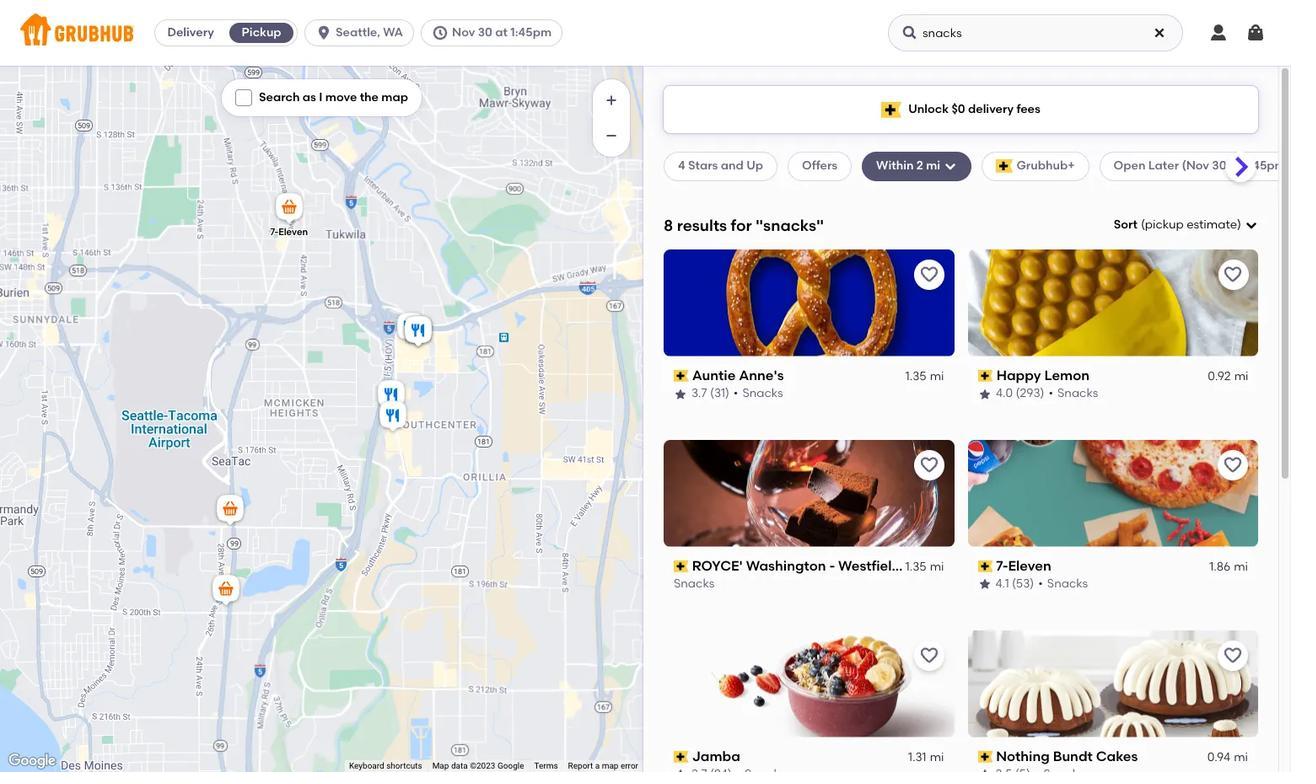 Task type: locate. For each thing, give the bounding box(es) containing it.
mi right 1.86
[[1235, 560, 1249, 575]]

0 vertical spatial save this restaurant image
[[1223, 265, 1244, 285]]

0 horizontal spatial svg image
[[239, 93, 249, 103]]

• snacks for eleven
[[1039, 577, 1089, 592]]

up
[[747, 159, 764, 173]]

anne's
[[739, 368, 784, 384]]

1 horizontal spatial 30
[[1213, 159, 1227, 173]]

2 vertical spatial save this restaurant image
[[919, 646, 940, 666]]

svg image left the search
[[239, 93, 249, 103]]

30
[[478, 25, 493, 40], [1213, 159, 1227, 173]]

save this restaurant button
[[914, 260, 945, 290], [1218, 260, 1249, 290], [914, 450, 945, 481], [1218, 450, 1249, 481], [914, 641, 945, 671], [1218, 641, 1249, 671]]

pickup
[[1146, 218, 1185, 232]]

(31)
[[710, 387, 730, 401]]

30 right nov
[[478, 25, 493, 40]]

0 vertical spatial 30
[[478, 25, 493, 40]]

• right "(31)"
[[734, 387, 739, 401]]

map
[[382, 90, 408, 105], [602, 762, 619, 771]]

snacks right (53)
[[1048, 577, 1089, 592]]

1 vertical spatial grubhub plus flag logo image
[[997, 160, 1014, 173]]

1 1.35 mi from the top
[[906, 370, 945, 384]]

delivery
[[969, 102, 1014, 116]]

)
[[1238, 218, 1242, 232]]

1 vertical spatial 7-
[[997, 558, 1009, 574]]

bundt
[[1054, 749, 1093, 765]]

snacks
[[743, 387, 784, 401], [1058, 387, 1098, 401], [674, 577, 715, 592], [1048, 577, 1089, 592]]

svg image inside seattle, wa button
[[316, 24, 333, 41]]

happy lemon image
[[374, 378, 408, 415]]

washington
[[746, 558, 827, 574]]

for
[[731, 216, 752, 235]]

1 vertical spatial save this restaurant image
[[919, 455, 940, 476]]

as
[[303, 90, 316, 105]]

0 horizontal spatial 7-eleven
[[270, 227, 308, 238]]

• for anne's
[[734, 387, 739, 401]]

within 2 mi
[[877, 159, 941, 173]]

sea tac marathon image
[[213, 493, 247, 530]]

google image
[[4, 751, 60, 773]]

grubhub plus flag logo image for grubhub+
[[997, 160, 1014, 173]]

0 vertical spatial grubhub plus flag logo image
[[882, 102, 902, 118]]

nothing bundt cakes
[[997, 749, 1139, 765]]

1 horizontal spatial 7-
[[997, 558, 1009, 574]]

1 horizontal spatial eleven
[[1009, 558, 1052, 574]]

• snacks right (53)
[[1039, 577, 1089, 592]]

2
[[917, 159, 924, 173]]

terms
[[535, 762, 558, 771]]

star icon image for happy lemon
[[978, 388, 992, 401]]

cakes
[[1097, 749, 1139, 765]]

0 vertical spatial eleven
[[278, 227, 308, 238]]

subscription pass image
[[978, 561, 993, 573], [674, 752, 689, 764], [978, 752, 993, 764]]

happy lemon logo image
[[968, 250, 1259, 357]]

1 horizontal spatial at
[[1230, 159, 1243, 173]]

2 1.35 mi from the top
[[906, 560, 945, 575]]

within
[[877, 159, 914, 173]]

svg image
[[1209, 23, 1229, 43], [1246, 23, 1267, 43], [316, 24, 333, 41], [432, 24, 449, 41], [1153, 26, 1167, 40], [944, 160, 958, 173], [1245, 219, 1259, 232]]

mall
[[990, 558, 1018, 574]]

• down happy lemon
[[1049, 387, 1053, 401]]

• for lemon
[[1049, 387, 1053, 401]]

subscription pass image for royce' washington - westfield southcenter mall
[[674, 561, 689, 573]]

7- inside the map region
[[270, 227, 278, 238]]

1 vertical spatial 7-eleven
[[997, 558, 1052, 574]]

map data ©2023 google
[[433, 762, 524, 771]]

save this restaurant image for lemon
[[1223, 265, 1244, 285]]

1:45pm)
[[1245, 159, 1291, 173]]

0 horizontal spatial at
[[496, 25, 508, 40]]

0.94
[[1208, 751, 1231, 765]]

mi right 0.94
[[1235, 751, 1249, 765]]

30 right (nov
[[1213, 159, 1227, 173]]

1 vertical spatial save this restaurant image
[[1223, 455, 1244, 476]]

1 vertical spatial 1.35 mi
[[906, 560, 945, 575]]

7-
[[270, 227, 278, 238], [997, 558, 1009, 574]]

mi for anne's
[[930, 370, 945, 384]]

7-eleven
[[270, 227, 308, 238], [997, 558, 1052, 574]]

(
[[1142, 218, 1146, 232]]

0 vertical spatial svg image
[[902, 24, 919, 41]]

royce'
[[692, 558, 743, 574]]

1.35
[[906, 370, 927, 384], [906, 560, 927, 575]]

0 horizontal spatial •
[[734, 387, 739, 401]]

mi left happy
[[930, 370, 945, 384]]

mi right 1.31
[[930, 751, 945, 765]]

Search for food, convenience, alcohol... search field
[[889, 14, 1184, 51]]

0 horizontal spatial 30
[[478, 25, 493, 40]]

plus icon image
[[603, 92, 620, 109]]

0 vertical spatial 1.35 mi
[[906, 370, 945, 384]]

1 horizontal spatial •
[[1039, 577, 1044, 592]]

0 vertical spatial map
[[382, 90, 408, 105]]

0 horizontal spatial map
[[382, 90, 408, 105]]

8
[[664, 216, 674, 235]]

keyboard
[[349, 762, 385, 771]]

1 vertical spatial 1.35
[[906, 560, 927, 575]]

subscription pass image left the royce'
[[674, 561, 689, 573]]

report
[[568, 762, 593, 771]]

keyboard shortcuts
[[349, 762, 422, 771]]

1.35 for washington
[[906, 560, 927, 575]]

minus icon image
[[603, 127, 620, 144]]

1 horizontal spatial map
[[602, 762, 619, 771]]

grubhub+
[[1017, 159, 1075, 173]]

svg image up unlock
[[902, 24, 919, 41]]

star icon image for 7-eleven
[[978, 578, 992, 592]]

• right (53)
[[1039, 577, 1044, 592]]

0 horizontal spatial eleven
[[278, 227, 308, 238]]

later
[[1149, 159, 1180, 173]]

lemon
[[1045, 368, 1090, 384]]

subscription pass image left auntie
[[674, 370, 689, 382]]

0 vertical spatial at
[[496, 25, 508, 40]]

0 vertical spatial 1.35
[[906, 370, 927, 384]]

7-eleven inside the map region
[[270, 227, 308, 238]]

save this restaurant image
[[919, 265, 940, 285], [1223, 455, 1244, 476], [1223, 646, 1244, 666]]

mi left mall
[[930, 560, 945, 575]]

0 vertical spatial 7-
[[270, 227, 278, 238]]

1 horizontal spatial svg image
[[902, 24, 919, 41]]

shortcuts
[[387, 762, 422, 771]]

mi
[[927, 159, 941, 173], [930, 370, 945, 384], [1235, 370, 1249, 384], [930, 560, 945, 575], [1235, 560, 1249, 575], [930, 751, 945, 765], [1235, 751, 1249, 765]]

map right the
[[382, 90, 408, 105]]

0.92 mi
[[1208, 370, 1249, 384]]

save this restaurant button for eleven
[[1218, 450, 1249, 481]]

•
[[734, 387, 739, 401], [1049, 387, 1053, 401], [1039, 577, 1044, 592]]

subscription pass image left happy
[[978, 370, 993, 382]]

grubhub plus flag logo image left unlock
[[882, 102, 902, 118]]

4.0 (293)
[[996, 387, 1045, 401]]

7 eleven image
[[272, 191, 306, 228]]

google
[[498, 762, 524, 771]]

svg image
[[902, 24, 919, 41], [239, 93, 249, 103]]

• snacks down anne's
[[734, 387, 784, 401]]

1 1.35 from the top
[[906, 370, 927, 384]]

sort ( pickup estimate )
[[1114, 218, 1242, 232]]

mi right 2
[[927, 159, 941, 173]]

1 horizontal spatial grubhub plus flag logo image
[[997, 160, 1014, 173]]

stars
[[689, 159, 718, 173]]

save this restaurant image for auntie anne's
[[919, 265, 940, 285]]

30 inside nov 30 at 1:45pm button
[[478, 25, 493, 40]]

• snacks down lemon
[[1049, 387, 1098, 401]]

search
[[259, 90, 300, 105]]

jamba image
[[394, 311, 427, 348]]

save this restaurant button for lemon
[[1218, 260, 1249, 290]]

map right a
[[602, 762, 619, 771]]

at
[[496, 25, 508, 40], [1230, 159, 1243, 173]]

nov 30 at 1:45pm
[[452, 25, 552, 40]]

at inside button
[[496, 25, 508, 40]]

at left 1:45pm
[[496, 25, 508, 40]]

2 horizontal spatial •
[[1049, 387, 1053, 401]]

0 horizontal spatial grubhub plus flag logo image
[[882, 102, 902, 118]]

save this restaurant button for anne's
[[914, 260, 945, 290]]

• for eleven
[[1039, 577, 1044, 592]]

mi right the 0.92
[[1235, 370, 1249, 384]]

0 horizontal spatial 7-
[[270, 227, 278, 238]]

2 vertical spatial save this restaurant image
[[1223, 646, 1244, 666]]

subscription pass image
[[674, 370, 689, 382], [978, 370, 993, 382], [674, 561, 689, 573]]

report a map error
[[568, 762, 639, 771]]

unlock $0 delivery fees
[[909, 102, 1041, 116]]

4
[[678, 159, 686, 173]]

mi for washington
[[930, 560, 945, 575]]

4.0
[[996, 387, 1013, 401]]

None field
[[1114, 217, 1259, 234]]

star icon image
[[674, 388, 688, 401], [978, 388, 992, 401], [978, 578, 992, 592], [674, 769, 688, 773], [978, 769, 992, 773]]

save this restaurant button for bundt
[[1218, 641, 1249, 671]]

1.35 mi
[[906, 370, 945, 384], [906, 560, 945, 575]]

mi for lemon
[[1235, 370, 1249, 384]]

snacks down the royce'
[[674, 577, 715, 592]]

map region
[[0, 0, 644, 773]]

move
[[326, 90, 357, 105]]

snacks down anne's
[[743, 387, 784, 401]]

grubhub plus flag logo image left grubhub+
[[997, 160, 1014, 173]]

save this restaurant button for washington
[[914, 450, 945, 481]]

at left the 1:45pm)
[[1230, 159, 1243, 173]]

eleven
[[278, 227, 308, 238], [1009, 558, 1052, 574]]

save this restaurant image
[[1223, 265, 1244, 285], [919, 455, 940, 476], [919, 646, 940, 666]]

4.1
[[996, 577, 1010, 592]]

grubhub plus flag logo image
[[882, 102, 902, 118], [997, 160, 1014, 173]]

2 1.35 from the top
[[906, 560, 927, 575]]

1 vertical spatial eleven
[[1009, 558, 1052, 574]]

star icon image for nothing bundt cakes
[[978, 769, 992, 773]]

auntie anne's logo image
[[664, 250, 955, 357]]

subscription pass image for happy lemon
[[978, 370, 993, 382]]

snacks down lemon
[[1058, 387, 1098, 401]]

royce' washington - westfield southcenter mall logo image
[[664, 440, 955, 547]]

0 vertical spatial 7-eleven
[[270, 227, 308, 238]]

seattle, wa button
[[305, 19, 421, 46]]

0 vertical spatial save this restaurant image
[[919, 265, 940, 285]]

delivery button
[[155, 19, 226, 46]]



Task type: describe. For each thing, give the bounding box(es) containing it.
1 vertical spatial at
[[1230, 159, 1243, 173]]

mi for bundt
[[1235, 751, 1249, 765]]

a
[[595, 762, 600, 771]]

1 vertical spatial svg image
[[239, 93, 249, 103]]

star icon image for auntie anne's
[[674, 388, 688, 401]]

auntie anne's image
[[401, 314, 435, 351]]

nothing bundt cakes logo image
[[968, 631, 1259, 738]]

1:45pm
[[511, 25, 552, 40]]

happy
[[997, 368, 1041, 384]]

seattle, wa
[[336, 25, 403, 40]]

happy lemon
[[997, 368, 1090, 384]]

1.35 for anne's
[[906, 370, 927, 384]]

nov
[[452, 25, 475, 40]]

jamba
[[692, 749, 741, 765]]

$0
[[952, 102, 966, 116]]

open later (nov 30 at 1:45pm)
[[1114, 159, 1291, 173]]

1 horizontal spatial 7-eleven
[[997, 558, 1052, 574]]

results
[[677, 216, 727, 235]]

snacks for auntie anne's
[[743, 387, 784, 401]]

search as i move the map
[[259, 90, 408, 105]]

jamba logo image
[[664, 631, 955, 738]]

royce' washington - westfield southcenter mall
[[692, 558, 1018, 574]]

the
[[360, 90, 379, 105]]

auntie anne's
[[692, 368, 784, 384]]

mi for eleven
[[1235, 560, 1249, 575]]

(53)
[[1013, 577, 1035, 592]]

1 vertical spatial 30
[[1213, 159, 1227, 173]]

none field containing sort
[[1114, 217, 1259, 234]]

3.7 (31)
[[692, 387, 730, 401]]

1 vertical spatial map
[[602, 762, 619, 771]]

(nov
[[1183, 159, 1210, 173]]

wa
[[383, 25, 403, 40]]

4 stars and up
[[678, 159, 764, 173]]

star icon image for jamba
[[674, 769, 688, 773]]

unlock
[[909, 102, 949, 116]]

0.94 mi
[[1208, 751, 1249, 765]]

"snacks"
[[756, 216, 825, 235]]

subscription pass image for auntie anne's
[[674, 370, 689, 382]]

• snacks for lemon
[[1049, 387, 1098, 401]]

map
[[433, 762, 449, 771]]

southcenter
[[905, 558, 986, 574]]

open
[[1114, 159, 1146, 173]]

i
[[319, 90, 323, 105]]

snacks for happy lemon
[[1058, 387, 1098, 401]]

subscription pass image for 7-eleven
[[978, 561, 993, 573]]

svg image inside main navigation navigation
[[902, 24, 919, 41]]

snacks for 7-eleven
[[1048, 577, 1089, 592]]

8 results for "snacks"
[[664, 216, 825, 235]]

7-eleven logo image
[[968, 440, 1259, 547]]

keyboard shortcuts button
[[349, 761, 422, 773]]

svg image inside nov 30 at 1:45pm button
[[432, 24, 449, 41]]

1.31 mi
[[909, 751, 945, 765]]

error
[[621, 762, 639, 771]]

save this restaurant image for 7-eleven
[[1223, 455, 1244, 476]]

1.35 mi for royce' washington - westfield southcenter mall
[[906, 560, 945, 575]]

subscription pass image for nothing bundt cakes
[[978, 752, 993, 764]]

seattle,
[[336, 25, 380, 40]]

nothing
[[997, 749, 1050, 765]]

save this restaurant image for nothing bundt cakes
[[1223, 646, 1244, 666]]

save this restaurant image for washington
[[919, 455, 940, 476]]

(293)
[[1016, 387, 1045, 401]]

and
[[721, 159, 744, 173]]

royce' washington - westfield southcenter mall image
[[401, 314, 435, 351]]

1.31
[[909, 751, 927, 765]]

0.92
[[1208, 370, 1231, 384]]

subscription pass image for jamba
[[674, 752, 689, 764]]

grubhub plus flag logo image for unlock $0 delivery fees
[[882, 102, 902, 118]]

1.86 mi
[[1210, 560, 1249, 575]]

3.7
[[692, 387, 708, 401]]

• snacks for anne's
[[734, 387, 784, 401]]

extramile image
[[209, 573, 243, 610]]

fees
[[1017, 102, 1041, 116]]

offers
[[802, 159, 838, 173]]

-
[[830, 558, 836, 574]]

delivery
[[167, 25, 214, 40]]

terms link
[[535, 762, 558, 771]]

nov 30 at 1:45pm button
[[421, 19, 570, 46]]

estimate
[[1187, 218, 1238, 232]]

eleven inside the map region
[[278, 227, 308, 238]]

westfield
[[839, 558, 901, 574]]

4.1 (53)
[[996, 577, 1035, 592]]

pickup button
[[226, 19, 297, 46]]

report a map error link
[[568, 762, 639, 771]]

sort
[[1114, 218, 1138, 232]]

1.35 mi for auntie anne's
[[906, 370, 945, 384]]

1.86
[[1210, 560, 1231, 575]]

nothing bundt cakes image
[[376, 399, 410, 436]]

data
[[451, 762, 468, 771]]

©2023
[[470, 762, 496, 771]]

main navigation navigation
[[0, 0, 1292, 66]]

auntie
[[692, 368, 736, 384]]

pickup
[[242, 25, 281, 40]]



Task type: vqa. For each thing, say whether or not it's contained in the screenshot.
CLUB
no



